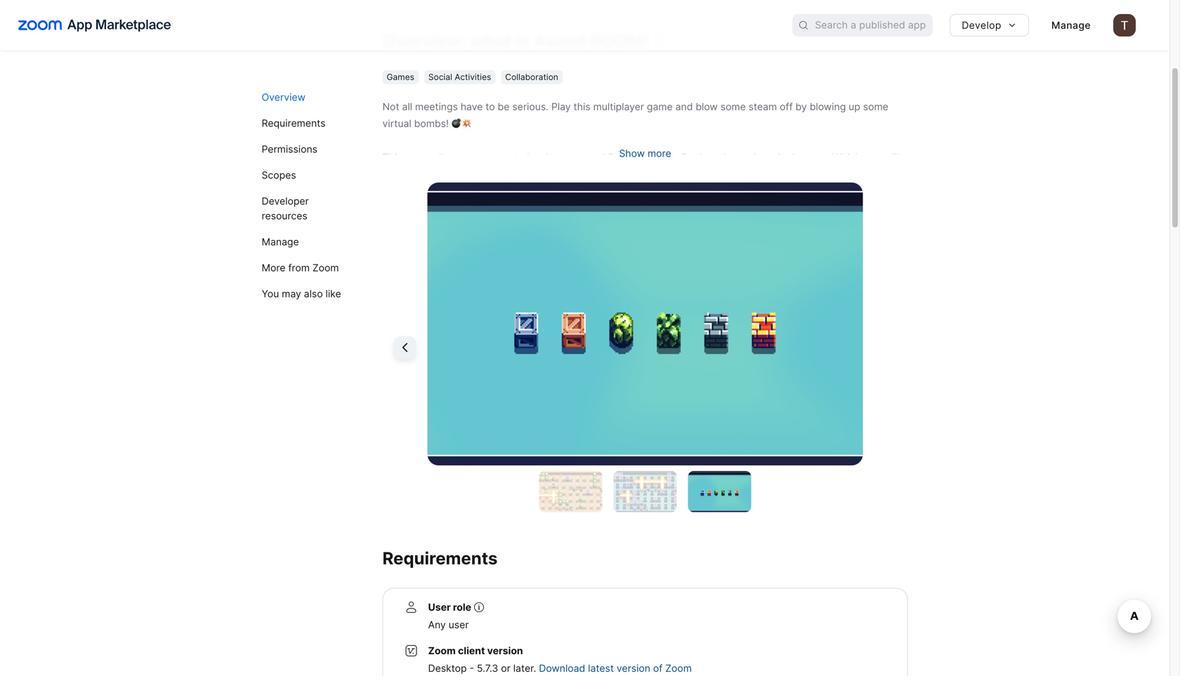 Task type: describe. For each thing, give the bounding box(es) containing it.
download latest version of zoom link
[[539, 663, 692, 675]]

blow
[[696, 101, 718, 113]]

requirements link
[[262, 110, 357, 136]]

scopes link
[[262, 162, 357, 188]]

from
[[288, 262, 310, 274]]

1 a from the left
[[533, 151, 538, 163]]

win?
[[511, 168, 533, 180]]

is
[[516, 30, 530, 51]]

in
[[754, 151, 763, 163]]

others
[[416, 168, 446, 180]]

overview
[[262, 91, 306, 103]]

manage link
[[262, 229, 357, 255]]

1 horizontal spatial and
[[588, 151, 606, 163]]

be
[[498, 101, 510, 113]]

fight
[[608, 151, 630, 163]]

overview:
[[383, 30, 467, 51]]

developer
[[262, 195, 309, 207]]

virtual
[[383, 118, 412, 130]]

Search text field
[[816, 15, 934, 36]]

steam
[[749, 101, 778, 113]]

this
[[383, 151, 402, 163]]

of
[[654, 663, 663, 675]]

overview link
[[262, 84, 357, 110]]

what
[[471, 30, 512, 51]]

games
[[387, 72, 415, 82]]

more
[[262, 262, 286, 274]]

developer resources link
[[262, 188, 357, 229]]

3
[[682, 151, 688, 163]]

desktop - 5.7.3 or later. download latest version of zoom
[[428, 663, 692, 675]]

manage button
[[1041, 14, 1103, 37]]

not
[[383, 101, 400, 113]]

other
[[691, 151, 715, 163]]

also
[[304, 288, 323, 300]]

any
[[428, 620, 446, 632]]

zoom client version
[[428, 646, 523, 658]]

2 vertical spatial zoom
[[666, 663, 692, 675]]

grab
[[469, 168, 491, 180]]

game inside not all meetings have to be serious. play this multiplayer game and blow some steam off by blowing up some virtual bombs! 💣💥
[[647, 101, 673, 113]]

multiplayer
[[594, 101, 645, 113]]

💣💥
[[452, 118, 471, 130]]

manage for manage link
[[262, 236, 299, 248]]

show
[[620, 148, 645, 160]]

resources
[[262, 210, 308, 222]]

permissions link
[[262, 136, 357, 162]]

develop
[[962, 19, 1002, 31]]

with
[[632, 151, 652, 163]]

2 some from the left
[[864, 101, 889, 113]]

which
[[833, 151, 862, 163]]

bombs!
[[415, 118, 449, 130]]

learn more about user role image
[[475, 603, 484, 613]]

or
[[501, 663, 511, 675]]

you may also like
[[262, 288, 341, 300]]

by
[[796, 101, 808, 113]]

download
[[539, 663, 586, 675]]

not all meetings have to be serious. play this multiplayer game and blow some steam off by blowing up some virtual bombs! 💣💥
[[383, 101, 889, 130]]

and inside not all meetings have to be serious. play this multiplayer game and blow some steam off by blowing up some virtual bombs! 💣💥
[[676, 101, 693, 113]]

show more
[[620, 148, 672, 160]]

more from zoom link
[[262, 255, 357, 281]]

1 some from the left
[[721, 101, 746, 113]]

more from zoom
[[262, 262, 339, 274]]



Task type: locate. For each thing, give the bounding box(es) containing it.
1 horizontal spatial manage
[[1052, 19, 1092, 31]]

off
[[780, 101, 793, 113]]

social
[[429, 72, 453, 82]]

0 horizontal spatial up
[[655, 151, 667, 163]]

1 vertical spatial and
[[588, 151, 606, 163]]

0 horizontal spatial requirements
[[262, 117, 326, 129]]

may
[[282, 288, 301, 300]]

permissions
[[262, 143, 318, 155]]

one
[[865, 151, 882, 163]]

zoom right of
[[666, 663, 692, 675]]

version
[[488, 646, 523, 658], [617, 663, 651, 675]]

and left blow at the top right of the page
[[676, 101, 693, 113]]

banner
[[0, 0, 1170, 51]]

some right blow at the top right of the page
[[721, 101, 746, 113]]

scopes
[[262, 169, 296, 181]]

0 vertical spatial requirements
[[262, 117, 326, 129]]

outlive
[[383, 168, 414, 180]]

-
[[470, 663, 474, 675]]

serious.
[[513, 101, 549, 113]]

will
[[885, 151, 900, 163]]

like
[[326, 288, 341, 300]]

up
[[849, 101, 861, 113], [655, 151, 667, 163]]

to right you
[[485, 151, 495, 163]]

0 horizontal spatial a
[[533, 151, 538, 163]]

0 vertical spatial up
[[849, 101, 861, 113]]

show more link
[[620, 148, 672, 160]]

some right blowing
[[864, 101, 889, 113]]

game right the multiplayer
[[647, 101, 673, 113]]

0 horizontal spatial zoom
[[313, 262, 339, 274]]

boom!
[[591, 30, 649, 51]]

1 vertical spatial requirements
[[383, 549, 498, 569]]

develop button
[[951, 14, 1030, 37]]

activities
[[455, 72, 492, 82]]

0 horizontal spatial manage
[[262, 236, 299, 248]]

a right in
[[765, 151, 771, 163]]

you may also like link
[[262, 281, 357, 307]]

2 vertical spatial and
[[449, 168, 467, 180]]

0 horizontal spatial version
[[488, 646, 523, 658]]

to for control
[[485, 151, 495, 163]]

and
[[676, 101, 693, 113], [588, 151, 606, 163], [449, 168, 467, 180]]

a
[[533, 151, 538, 163], [765, 151, 771, 163]]

zoom
[[313, 262, 339, 274], [428, 646, 456, 658], [666, 663, 692, 675]]

game
[[647, 101, 673, 113], [405, 151, 431, 163]]

requirements up permissions
[[262, 117, 326, 129]]

banner containing develop
[[0, 0, 1170, 51]]

control
[[497, 151, 530, 163]]

0 vertical spatial and
[[676, 101, 693, 113]]

1 horizontal spatial some
[[864, 101, 889, 113]]

user
[[428, 602, 451, 614]]

aaand
[[534, 30, 587, 51]]

the
[[493, 168, 509, 180]]

collaboration
[[506, 72, 559, 82]]

1 vertical spatial manage
[[262, 236, 299, 248]]

0 vertical spatial manage
[[1052, 19, 1092, 31]]

0 horizontal spatial game
[[405, 151, 431, 163]]

2 horizontal spatial and
[[676, 101, 693, 113]]

to inside not all meetings have to be serious. play this multiplayer game and blow some steam off by blowing up some virtual bombs! 💣💥
[[486, 101, 495, 113]]

later.
[[514, 663, 537, 675]]

1 horizontal spatial zoom
[[428, 646, 456, 658]]

desktop
[[428, 663, 467, 675]]

1 vertical spatial version
[[617, 663, 651, 675]]

2 a from the left
[[765, 151, 771, 163]]

manage
[[1052, 19, 1092, 31], [262, 236, 299, 248]]

up right blowing
[[849, 101, 861, 113]]

5.7.3
[[477, 663, 499, 675]]

up inside this game allows you to control a character and fight with up to 3 other players in a single room. which one will outlive others and grab the win?
[[655, 151, 667, 163]]

you
[[466, 151, 482, 163]]

developer resources
[[262, 195, 309, 222]]

1 vertical spatial up
[[655, 151, 667, 163]]

1 vertical spatial game
[[405, 151, 431, 163]]

you
[[262, 288, 279, 300]]

game up others
[[405, 151, 431, 163]]

to left 3
[[669, 151, 679, 163]]

game inside this game allows you to control a character and fight with up to 3 other players in a single room. which one will outlive others and grab the win?
[[405, 151, 431, 163]]

requirements
[[262, 117, 326, 129], [383, 549, 498, 569]]

to
[[486, 101, 495, 113], [485, 151, 495, 163], [669, 151, 679, 163]]

up inside not all meetings have to be serious. play this multiplayer game and blow some steam off by blowing up some virtual bombs! 💣💥
[[849, 101, 861, 113]]

0 vertical spatial game
[[647, 101, 673, 113]]

user role
[[428, 602, 472, 614]]

2 horizontal spatial zoom
[[666, 663, 692, 675]]

zoom up desktop
[[428, 646, 456, 658]]

some
[[721, 101, 746, 113], [864, 101, 889, 113]]

1 vertical spatial zoom
[[428, 646, 456, 658]]

search a published app element
[[793, 14, 934, 37]]

this game allows you to control a character and fight with up to 3 other players in a single room. which one will outlive others and grab the win?
[[383, 151, 900, 180]]

0 horizontal spatial some
[[721, 101, 746, 113]]

version left of
[[617, 663, 651, 675]]

client
[[458, 646, 485, 658]]

room.
[[804, 151, 830, 163]]

how it works: aaand boom! image
[[428, 183, 864, 466], [540, 472, 603, 513], [614, 472, 677, 513], [689, 472, 752, 513]]

allows
[[434, 151, 463, 163]]

role
[[453, 602, 472, 614]]

0 horizontal spatial and
[[449, 168, 467, 180]]

user
[[449, 620, 469, 632]]

play
[[552, 101, 571, 113]]

to left be
[[486, 101, 495, 113]]

to for be
[[486, 101, 495, 113]]

overview: what is aaand boom!
[[383, 30, 649, 51]]

requirements up user
[[383, 549, 498, 569]]

have
[[461, 101, 483, 113]]

players
[[718, 151, 752, 163]]

character
[[541, 151, 585, 163]]

latest
[[588, 663, 614, 675]]

1 horizontal spatial game
[[647, 101, 673, 113]]

this
[[574, 101, 591, 113]]

1 horizontal spatial requirements
[[383, 549, 498, 569]]

social activities
[[429, 72, 492, 82]]

any user
[[428, 620, 469, 632]]

zoom right from
[[313, 262, 339, 274]]

a up win?
[[533, 151, 538, 163]]

and down the allows
[[449, 168, 467, 180]]

0 vertical spatial zoom
[[313, 262, 339, 274]]

1 horizontal spatial up
[[849, 101, 861, 113]]

single
[[774, 151, 801, 163]]

all
[[402, 101, 413, 113]]

blowing
[[810, 101, 847, 113]]

more
[[648, 148, 672, 160]]

and left fight
[[588, 151, 606, 163]]

0 vertical spatial version
[[488, 646, 523, 658]]

up right the 'with'
[[655, 151, 667, 163]]

version up or in the bottom of the page
[[488, 646, 523, 658]]

manage inside button
[[1052, 19, 1092, 31]]

1 horizontal spatial version
[[617, 663, 651, 675]]

manage for manage button
[[1052, 19, 1092, 31]]

1 horizontal spatial a
[[765, 151, 771, 163]]

meetings
[[415, 101, 458, 113]]



Task type: vqa. For each thing, say whether or not it's contained in the screenshot.
Permissions
yes



